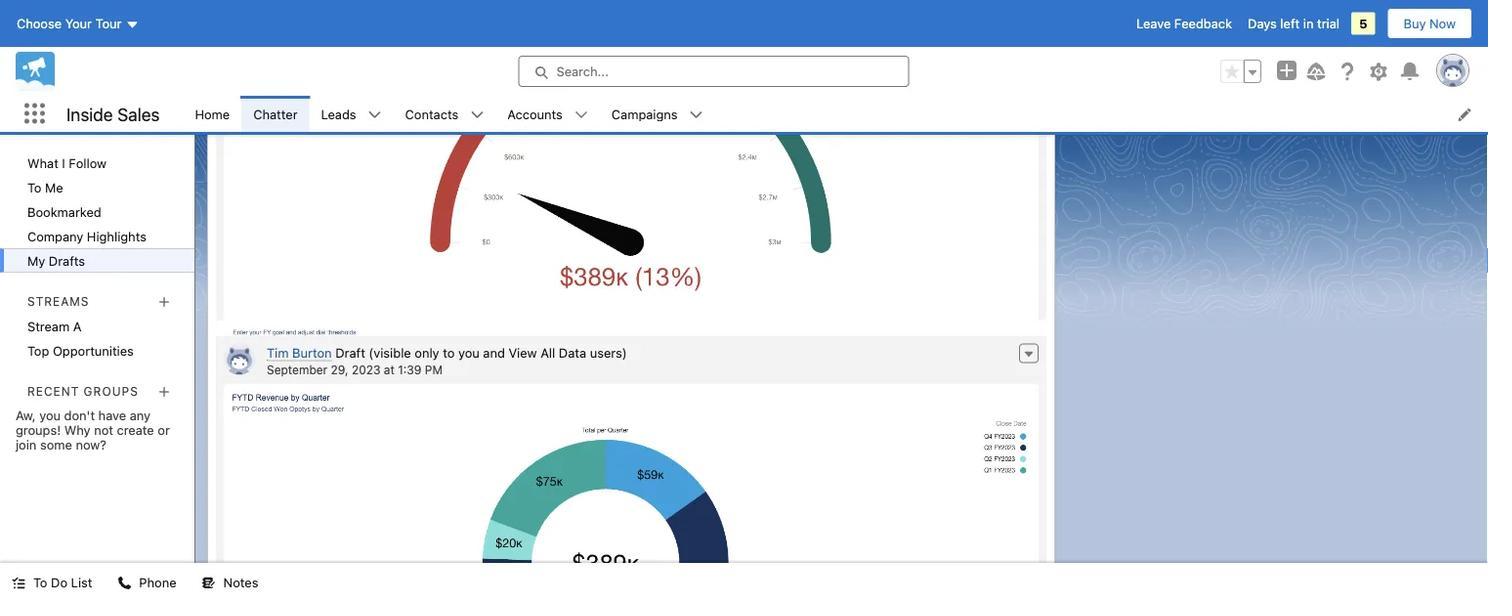 Task type: vqa. For each thing, say whether or not it's contained in the screenshot.
Leave Feedback link on the top of the page
yes



Task type: describe. For each thing, give the bounding box(es) containing it.
inside
[[66, 103, 113, 124]]

left
[[1281, 16, 1300, 31]]

tim burton link
[[267, 346, 332, 362]]

have
[[98, 408, 126, 422]]

streams
[[27, 294, 89, 308]]

fytd revenue image
[[224, 6, 1039, 357]]

why not create or join some now?
[[16, 422, 170, 452]]

(visible
[[369, 346, 411, 361]]

phone
[[139, 575, 177, 590]]

recent
[[27, 384, 79, 398]]

only
[[415, 346, 439, 361]]

drafts
[[49, 253, 85, 268]]

choose
[[17, 16, 62, 31]]

campaigns
[[612, 107, 678, 121]]

september
[[267, 363, 328, 377]]

trial
[[1317, 16, 1340, 31]]

stream a top opportunities
[[27, 319, 134, 358]]

now?
[[76, 437, 106, 452]]

1:39
[[398, 363, 422, 377]]

september 29, 2023 at 1:39 pm link
[[267, 363, 443, 377]]

text default image inside campaigns list item
[[690, 108, 703, 122]]

streams link
[[27, 294, 89, 308]]

notes
[[223, 575, 258, 590]]

my
[[27, 253, 45, 268]]

days left in trial
[[1248, 16, 1340, 31]]

a
[[73, 319, 82, 333]]

i
[[62, 155, 65, 170]]

notes button
[[190, 563, 270, 602]]

accounts list item
[[496, 96, 600, 132]]

chatter
[[253, 107, 298, 121]]

view
[[509, 346, 537, 361]]

search...
[[557, 64, 609, 79]]

choose your tour
[[17, 16, 122, 31]]

data
[[559, 346, 587, 361]]

contacts link
[[394, 96, 470, 132]]

home
[[195, 107, 230, 121]]

accounts link
[[496, 96, 575, 132]]

text default image inside notes button
[[202, 576, 216, 590]]

accounts
[[508, 107, 563, 121]]

leave
[[1137, 16, 1171, 31]]

to inside "button"
[[33, 575, 47, 590]]

do
[[51, 575, 67, 590]]

and
[[483, 346, 505, 361]]

search... button
[[518, 56, 909, 87]]

company
[[27, 229, 83, 243]]

users)
[[590, 346, 627, 361]]

contacts
[[405, 107, 459, 121]]

list containing home
[[183, 96, 1489, 132]]

to inside what i follow to me bookmarked company highlights my drafts
[[27, 180, 42, 194]]

create
[[117, 422, 154, 437]]

to do list
[[33, 575, 92, 590]]

29,
[[331, 363, 348, 377]]

leads list item
[[309, 96, 394, 132]]

me
[[45, 180, 63, 194]]

what i follow link
[[0, 151, 194, 175]]

to do list button
[[0, 563, 104, 602]]

sales
[[117, 103, 160, 124]]

tim burton draft (visible only to you and view all data users) september 29, 2023 at 1:39 pm
[[267, 346, 627, 377]]

some
[[40, 437, 72, 452]]

in
[[1304, 16, 1314, 31]]

draft
[[335, 346, 365, 361]]



Task type: locate. For each thing, give the bounding box(es) containing it.
buy now
[[1404, 16, 1456, 31]]

text default image left notes
[[202, 576, 216, 590]]

to left 'me'
[[27, 180, 42, 194]]

to
[[27, 180, 42, 194], [33, 575, 47, 590]]

text default image inside the "leads" list item
[[368, 108, 382, 122]]

tour
[[95, 16, 122, 31]]

bookmarked link
[[0, 199, 194, 224]]

tim burton, september 29, 2023 at 1:39 pm element
[[216, 336, 1047, 602]]

you
[[458, 346, 480, 361], [39, 408, 61, 422]]

or
[[158, 422, 170, 437]]

don't
[[64, 408, 95, 422]]

now
[[1430, 16, 1456, 31]]

highlights
[[87, 229, 147, 243]]

burton
[[292, 346, 332, 361]]

aw, you don't have any groups!
[[16, 408, 151, 437]]

days
[[1248, 16, 1277, 31]]

stream a link
[[0, 314, 194, 338]]

0 vertical spatial to
[[27, 180, 42, 194]]

you down recent
[[39, 408, 61, 422]]

text default image down search... button
[[690, 108, 703, 122]]

buy
[[1404, 16, 1426, 31]]

to left do
[[33, 575, 47, 590]]

1 vertical spatial to
[[33, 575, 47, 590]]

top
[[27, 343, 49, 358]]

text default image inside contacts list item
[[470, 108, 484, 122]]

what i follow to me bookmarked company highlights my drafts
[[27, 155, 147, 268]]

leads link
[[309, 96, 368, 132]]

tim burton image
[[224, 344, 255, 375]]

chatter link
[[242, 96, 309, 132]]

recent groups link
[[27, 384, 139, 398]]

choose your tour button
[[16, 8, 140, 39]]

feedback
[[1175, 16, 1233, 31]]

recent groups
[[27, 384, 139, 398]]

1 vertical spatial you
[[39, 408, 61, 422]]

list
[[71, 575, 92, 590]]

home link
[[183, 96, 242, 132]]

inside sales
[[66, 103, 160, 124]]

aw,
[[16, 408, 36, 422]]

not
[[94, 422, 113, 437]]

1 horizontal spatial you
[[458, 346, 480, 361]]

text default image
[[575, 108, 588, 122]]

contacts list item
[[394, 96, 496, 132]]

buy now button
[[1387, 8, 1473, 39]]

any
[[130, 408, 151, 422]]

list
[[183, 96, 1489, 132]]

text default image left phone
[[118, 576, 131, 590]]

text default image right leads
[[368, 108, 382, 122]]

what
[[27, 155, 58, 170]]

text default image inside to do list "button"
[[12, 576, 25, 590]]

leads
[[321, 107, 356, 121]]

text default image
[[368, 108, 382, 122], [470, 108, 484, 122], [690, 108, 703, 122], [12, 576, 25, 590], [118, 576, 131, 590], [202, 576, 216, 590]]

5
[[1359, 16, 1368, 31]]

you inside tim burton draft (visible only to you and view all data users) september 29, 2023 at 1:39 pm
[[458, 346, 480, 361]]

to me link
[[0, 175, 194, 199]]

why
[[64, 422, 91, 437]]

stream
[[27, 319, 70, 333]]

top opportunities link
[[0, 338, 194, 363]]

text default image inside phone button
[[118, 576, 131, 590]]

campaigns list item
[[600, 96, 715, 132]]

you inside aw, you don't have any groups!
[[39, 408, 61, 422]]

opportunities
[[53, 343, 134, 358]]

0 vertical spatial you
[[458, 346, 480, 361]]

2023
[[352, 363, 381, 377]]

pm
[[425, 363, 443, 377]]

group
[[1221, 60, 1262, 83]]

0 horizontal spatial you
[[39, 408, 61, 422]]

fytd revenue by quarter image
[[224, 385, 1039, 602]]

bookmarked
[[27, 204, 101, 219]]

you right to
[[458, 346, 480, 361]]

all
[[541, 346, 555, 361]]

company highlights link
[[0, 224, 194, 248]]

phone button
[[106, 563, 188, 602]]

tim
[[267, 346, 289, 361]]

join
[[16, 437, 37, 452]]

leave feedback link
[[1137, 16, 1233, 31]]

to
[[443, 346, 455, 361]]

text default image left do
[[12, 576, 25, 590]]

groups!
[[16, 422, 61, 437]]

your
[[65, 16, 92, 31]]

follow
[[69, 155, 107, 170]]

text default image right contacts
[[470, 108, 484, 122]]

leave feedback
[[1137, 16, 1233, 31]]

my drafts link
[[0, 248, 194, 273]]

campaigns link
[[600, 96, 690, 132]]

at
[[384, 363, 395, 377]]

groups
[[84, 384, 139, 398]]



